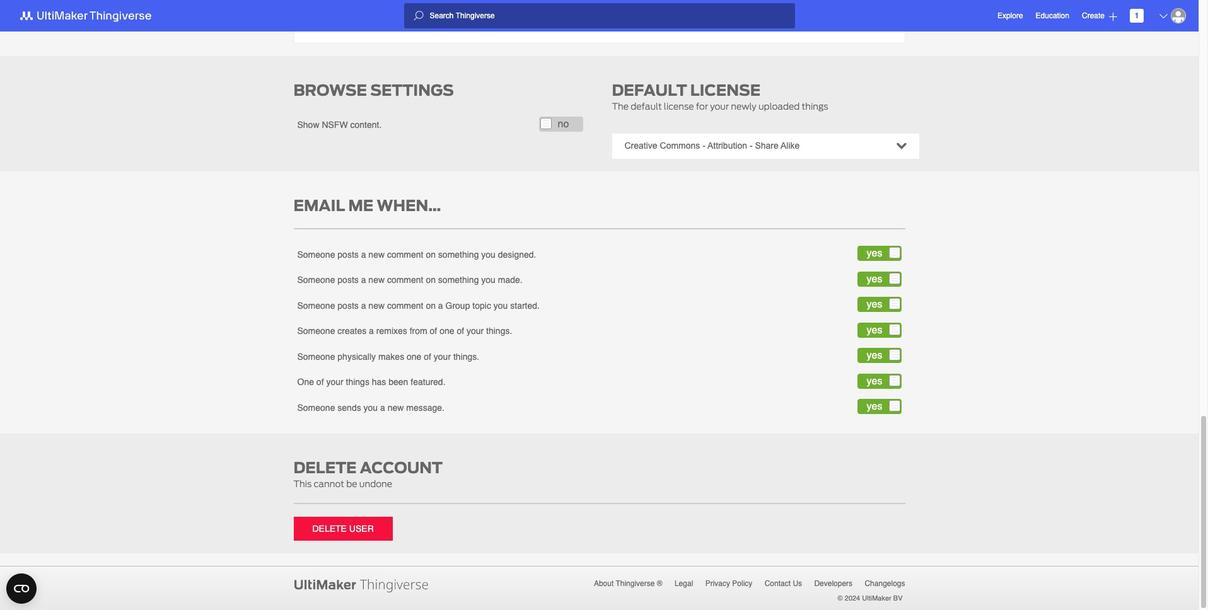 Task type: locate. For each thing, give the bounding box(es) containing it.
makerbot logo image
[[13, 8, 167, 23]]

physically
[[338, 352, 376, 362]]

one
[[297, 377, 314, 387]]

privacy
[[706, 580, 731, 589]]

featured.
[[411, 377, 446, 387]]

1 vertical spatial posts
[[338, 275, 359, 285]]

5 yes from the top
[[867, 350, 883, 362]]

things left has
[[346, 377, 370, 387]]

changelogs
[[865, 580, 906, 589]]

delete user link
[[294, 517, 393, 541]]

your down the topic
[[467, 326, 484, 336]]

someone for someone posts a new comment on a group topic you started.
[[297, 301, 335, 311]]

2 yes from the top
[[867, 274, 883, 285]]

comment for topic
[[387, 301, 424, 311]]

when…
[[377, 195, 441, 217]]

1 vertical spatial on
[[426, 275, 436, 285]]

legal
[[675, 580, 694, 589]]

you
[[482, 250, 496, 260], [482, 275, 496, 285], [494, 301, 508, 311], [364, 403, 378, 413]]

4 someone from the top
[[297, 326, 335, 336]]

your
[[710, 101, 729, 111], [467, 326, 484, 336], [434, 352, 451, 362], [326, 377, 344, 387]]

group
[[446, 301, 470, 311]]

explore button
[[998, 5, 1024, 26]]

comment
[[387, 250, 424, 260], [387, 275, 424, 285], [387, 301, 424, 311]]

ultimaker bv link
[[863, 595, 903, 604]]

comment for designed.
[[387, 250, 424, 260]]

yes
[[867, 248, 883, 259], [867, 274, 883, 285], [867, 299, 883, 310], [867, 325, 883, 336], [867, 350, 883, 362], [867, 376, 883, 387], [867, 401, 883, 413]]

6 yes from the top
[[867, 376, 883, 387]]

new for someone posts a new comment on a group topic you started.
[[369, 301, 385, 311]]

someone sends you a new message.
[[297, 403, 445, 413]]

0 vertical spatial things
[[802, 101, 829, 111]]

2 vertical spatial on
[[426, 301, 436, 311]]

®
[[657, 580, 663, 589]]

of right one
[[317, 377, 324, 387]]

message.
[[406, 403, 445, 413]]

1 on from the top
[[426, 250, 436, 260]]

2 vertical spatial comment
[[387, 301, 424, 311]]

1 horizontal spatial things.
[[486, 326, 512, 336]]

license
[[664, 101, 694, 111]]

1 vertical spatial something
[[438, 275, 479, 285]]

comment down someone posts a new comment on something you designed.
[[387, 275, 424, 285]]

a
[[361, 250, 366, 260], [361, 275, 366, 285], [361, 301, 366, 311], [438, 301, 443, 311], [369, 326, 374, 336], [380, 403, 385, 413]]

someone creates a remixes from of one of your things.
[[297, 326, 512, 336]]

3 yes from the top
[[867, 299, 883, 310]]

comment up someone creates a remixes from of one of your things. at the bottom left of page
[[387, 301, 424, 311]]

1 yes from the top
[[867, 248, 883, 259]]

1 vertical spatial things
[[346, 377, 370, 387]]

things.
[[486, 326, 512, 336], [454, 352, 480, 362]]

delete
[[294, 457, 357, 479], [313, 524, 347, 534]]

avatar image
[[1171, 8, 1187, 23]]

2 vertical spatial posts
[[338, 301, 359, 311]]

one right makes
[[407, 352, 422, 362]]

legal link
[[675, 578, 694, 591]]

things
[[802, 101, 829, 111], [346, 377, 370, 387]]

things. down group
[[454, 352, 480, 362]]

yes for someone posts a new comment on a group topic you started.
[[867, 299, 883, 310]]

comment up someone posts a new comment on something you made.
[[387, 250, 424, 260]]

2 comment from the top
[[387, 275, 424, 285]]

on up someone posts a new comment on a group topic you started.
[[426, 275, 436, 285]]

4 yes from the top
[[867, 325, 883, 336]]

explore
[[998, 11, 1024, 20]]

1 vertical spatial one
[[407, 352, 422, 362]]

1 posts from the top
[[338, 250, 359, 260]]

new up someone posts a new comment on something you made.
[[369, 250, 385, 260]]

undone
[[359, 479, 392, 489]]

someone for someone sends you a new message.
[[297, 403, 335, 413]]

uploaded
[[759, 101, 800, 111]]

0 vertical spatial posts
[[338, 250, 359, 260]]

on for designed.
[[426, 250, 436, 260]]

for
[[696, 101, 708, 111]]

a for someone posts a new comment on a group topic you started.
[[361, 301, 366, 311]]

1 someone from the top
[[297, 250, 335, 260]]

1 comment from the top
[[387, 250, 424, 260]]

create
[[1083, 11, 1105, 20]]

1 vertical spatial comment
[[387, 275, 424, 285]]

email
[[294, 195, 345, 217]]

yes for someone posts a new comment on something you made.
[[867, 274, 883, 285]]

2 someone from the top
[[297, 275, 335, 285]]

0 vertical spatial delete
[[294, 457, 357, 479]]

someone for someone physically makes one of your things.
[[297, 352, 335, 362]]

3 comment from the top
[[387, 301, 424, 311]]

yes for someone sends you a new message.
[[867, 401, 883, 413]]

1 something from the top
[[438, 250, 479, 260]]

of
[[430, 326, 437, 336], [457, 326, 464, 336], [424, 352, 431, 362], [317, 377, 324, 387]]

a for someone posts a new comment on something you designed.
[[361, 250, 366, 260]]

someone posts a new comment on something you made.
[[297, 275, 523, 285]]

1 vertical spatial things.
[[454, 352, 480, 362]]

this
[[294, 479, 312, 489]]

privacy policy link
[[706, 578, 753, 591]]

delete for account
[[294, 457, 357, 479]]

posts for someone posts a new comment on something you designed.
[[338, 250, 359, 260]]

default license the default license for your newly uploaded things
[[612, 79, 829, 111]]

things. down the topic
[[486, 326, 512, 336]]

of right from in the bottom of the page
[[430, 326, 437, 336]]

3 someone from the top
[[297, 301, 335, 311]]

delete left undone
[[294, 457, 357, 479]]

sends
[[338, 403, 361, 413]]

things right the uploaded at the top
[[802, 101, 829, 111]]

new down someone posts a new comment on something you designed.
[[369, 275, 385, 285]]

on
[[426, 250, 436, 260], [426, 275, 436, 285], [426, 301, 436, 311]]

1 vertical spatial delete
[[313, 524, 347, 534]]

developers
[[815, 580, 853, 589]]

0 horizontal spatial things.
[[454, 352, 480, 362]]

on up someone posts a new comment on something you made.
[[426, 250, 436, 260]]

posts
[[338, 250, 359, 260], [338, 275, 359, 285], [338, 301, 359, 311]]

email me when…
[[294, 195, 441, 217]]

2 something from the top
[[438, 275, 479, 285]]

on left group
[[426, 301, 436, 311]]

5 someone from the top
[[297, 352, 335, 362]]

2 on from the top
[[426, 275, 436, 285]]

you right the topic
[[494, 301, 508, 311]]

has
[[372, 377, 386, 387]]

something
[[438, 250, 479, 260], [438, 275, 479, 285]]

contact us link
[[765, 578, 802, 591]]

0 vertical spatial on
[[426, 250, 436, 260]]

3 on from the top
[[426, 301, 436, 311]]

someone posts a new comment on something you designed.
[[297, 250, 537, 260]]

7 yes from the top
[[867, 401, 883, 413]]

delete inside the delete user link
[[313, 524, 347, 534]]

your right for
[[710, 101, 729, 111]]

1 horizontal spatial one
[[440, 326, 455, 336]]

2024
[[845, 595, 861, 603]]

0 vertical spatial comment
[[387, 250, 424, 260]]

new for someone posts a new comment on something you designed.
[[369, 250, 385, 260]]

0 vertical spatial something
[[438, 250, 479, 260]]

new up remixes
[[369, 301, 385, 311]]

someone
[[297, 250, 335, 260], [297, 275, 335, 285], [297, 301, 335, 311], [297, 326, 335, 336], [297, 352, 335, 362], [297, 403, 335, 413]]

someone for someone posts a new comment on something you designed.
[[297, 250, 335, 260]]

2 posts from the top
[[338, 275, 359, 285]]

comment for made.
[[387, 275, 424, 285]]

new
[[369, 250, 385, 260], [369, 275, 385, 285], [369, 301, 385, 311], [388, 403, 404, 413]]

3 posts from the top
[[338, 301, 359, 311]]

from
[[410, 326, 428, 336]]

plusicon image
[[1110, 12, 1118, 21]]

one down group
[[440, 326, 455, 336]]

yes for someone posts a new comment on something you designed.
[[867, 248, 883, 259]]

6 someone from the top
[[297, 403, 335, 413]]

settings
[[370, 79, 454, 101]]

designed.
[[498, 250, 537, 260]]

creates
[[338, 326, 367, 336]]

1
[[1135, 11, 1140, 20]]

account
[[360, 457, 443, 479]]

me
[[348, 195, 374, 217]]

about thingiverse ®
[[594, 580, 663, 589]]

changelogs link
[[865, 578, 906, 591]]

one
[[440, 326, 455, 336], [407, 352, 422, 362]]

show nsfw content.
[[297, 120, 382, 130]]

0 horizontal spatial one
[[407, 352, 422, 362]]

delete inside delete account this cannot be undone
[[294, 457, 357, 479]]

1 horizontal spatial things
[[802, 101, 829, 111]]

your up featured.
[[434, 352, 451, 362]]

0 vertical spatial one
[[440, 326, 455, 336]]

delete left user
[[313, 524, 347, 534]]

yes for one of your things has been featured.
[[867, 376, 883, 387]]

0 horizontal spatial things
[[346, 377, 370, 387]]



Task type: vqa. For each thing, say whether or not it's contained in the screenshot.
About Thingiverse ® Cura Legal Privacy Policy Contact Us Developers Changelogs
no



Task type: describe. For each thing, give the bounding box(es) containing it.
user
[[349, 524, 374, 534]]

contact us
[[765, 580, 802, 589]]

cannot
[[314, 479, 344, 489]]

default
[[612, 79, 687, 101]]

of down group
[[457, 326, 464, 336]]

someone posts a new comment on a group topic you started.
[[297, 301, 540, 311]]

the
[[612, 101, 629, 111]]

someone for someone posts a new comment on something you made.
[[297, 275, 335, 285]]

posts for someone posts a new comment on something you made.
[[338, 275, 359, 285]]

topic
[[473, 301, 491, 311]]

open widget image
[[6, 574, 37, 604]]

delete account this cannot be undone
[[294, 457, 443, 489]]

a for someone posts a new comment on something you made.
[[361, 275, 366, 285]]

new for someone posts a new comment on something you made.
[[369, 275, 385, 285]]

started.
[[511, 301, 540, 311]]

yes for someone creates a remixes from of one of your things.
[[867, 325, 883, 336]]

something for made.
[[438, 275, 479, 285]]

delete user
[[313, 524, 374, 534]]

bv
[[894, 595, 903, 603]]

a for someone creates a remixes from of one of your things.
[[369, 326, 374, 336]]

browse settings
[[294, 79, 454, 101]]

0 vertical spatial things.
[[486, 326, 512, 336]]

be
[[346, 479, 357, 489]]

©
[[838, 595, 843, 603]]

one of your things has been featured.
[[297, 377, 446, 387]]

delete for user
[[313, 524, 347, 534]]

of up featured.
[[424, 352, 431, 362]]

new down been
[[388, 403, 404, 413]]

yes for someone physically makes one of your things.
[[867, 350, 883, 362]]

changelogs © 2024 ultimaker bv
[[838, 580, 906, 603]]

about thingiverse ® link
[[594, 578, 663, 591]]

default
[[631, 101, 662, 111]]

education link
[[1036, 9, 1070, 22]]

about
[[594, 580, 614, 589]]

someone for someone creates a remixes from of one of your things.
[[297, 326, 335, 336]]

us
[[793, 580, 802, 589]]

developers link
[[815, 578, 853, 591]]

license
[[691, 79, 761, 101]]

browse
[[294, 79, 367, 101]]

content.
[[350, 120, 382, 130]]

remixes
[[376, 326, 407, 336]]

you left made. on the left top of the page
[[482, 275, 496, 285]]

nsfw
[[322, 120, 348, 130]]

contact
[[765, 580, 791, 589]]

posts for someone posts a new comment on a group topic you started.
[[338, 301, 359, 311]]

education
[[1036, 11, 1070, 20]]

newly
[[731, 101, 757, 111]]

Search Thingiverse text field
[[424, 11, 795, 21]]

your inside default license the default license for your newly uploaded things
[[710, 101, 729, 111]]

makes
[[378, 352, 404, 362]]

thingiverse
[[616, 580, 655, 589]]

privacy policy
[[706, 580, 753, 589]]

someone physically makes one of your things.
[[297, 352, 480, 362]]

1 link
[[1130, 9, 1144, 23]]

you right sends
[[364, 403, 378, 413]]

no
[[558, 118, 569, 130]]

ultimaker
[[863, 595, 892, 603]]

on for made.
[[426, 275, 436, 285]]

something for designed.
[[438, 250, 479, 260]]

search control image
[[414, 11, 424, 21]]

your right one
[[326, 377, 344, 387]]

policy
[[733, 580, 753, 589]]

made.
[[498, 275, 523, 285]]

been
[[389, 377, 408, 387]]

ultimaker logo image
[[294, 578, 432, 593]]

create button
[[1083, 5, 1118, 26]]

on for topic
[[426, 301, 436, 311]]

you left designed.
[[482, 250, 496, 260]]

things inside default license the default license for your newly uploaded things
[[802, 101, 829, 111]]

show
[[297, 120, 320, 130]]



